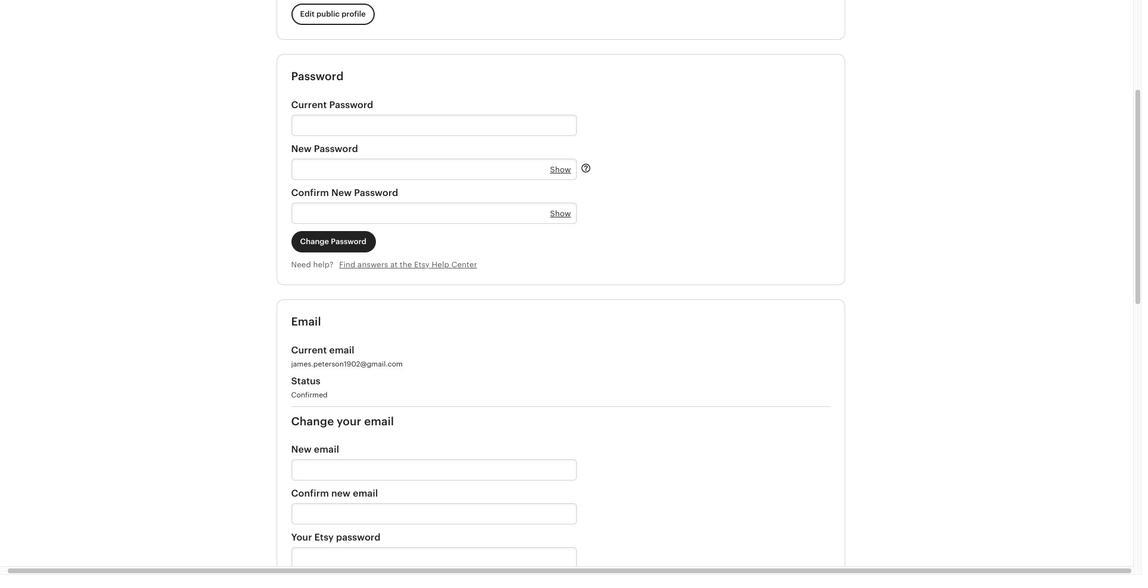 Task type: vqa. For each thing, say whether or not it's contained in the screenshot.
'Etsy'
yes



Task type: describe. For each thing, give the bounding box(es) containing it.
change for change password
[[300, 237, 329, 246]]

confirm for confirm new password
[[291, 187, 329, 198]]

Confirm New Password password field
[[291, 203, 577, 224]]

need help? find answers at the etsy help center
[[291, 260, 477, 269]]

center
[[451, 260, 477, 269]]

edit public profile button
[[291, 3, 375, 25]]

current for current email james.peterson1902@gmail.com
[[291, 345, 327, 356]]

1 vertical spatial etsy
[[315, 533, 334, 544]]

change password button
[[291, 231, 375, 253]]

current for current password
[[291, 99, 327, 110]]

confirm for confirm new email
[[291, 489, 329, 500]]

New email text field
[[291, 460, 577, 481]]

change password
[[300, 237, 367, 246]]

email right your
[[364, 416, 394, 428]]

current password
[[291, 99, 373, 110]]

find
[[339, 260, 355, 269]]

the
[[400, 260, 412, 269]]

email down change your email
[[314, 444, 339, 456]]

edit public profile link
[[291, 3, 375, 25]]

confirmed
[[291, 391, 328, 400]]

status
[[291, 376, 321, 387]]

show for the new password password field
[[550, 165, 571, 174]]

at
[[390, 260, 398, 269]]

new email
[[291, 444, 339, 456]]

new for new email
[[291, 444, 312, 456]]

edit public profile
[[300, 9, 366, 18]]

email
[[291, 316, 321, 328]]

password
[[336, 533, 381, 544]]

email right new
[[353, 489, 378, 500]]

current email james.peterson1902@gmail.com
[[291, 345, 403, 369]]

edit
[[300, 9, 315, 18]]



Task type: locate. For each thing, give the bounding box(es) containing it.
your
[[337, 416, 361, 428]]

1 confirm from the top
[[291, 187, 329, 198]]

email inside current email james.peterson1902@gmail.com
[[329, 345, 354, 356]]

help
[[432, 260, 449, 269]]

help?
[[313, 260, 334, 269]]

new down change your email
[[291, 444, 312, 456]]

Current Password password field
[[291, 115, 577, 136]]

answers
[[358, 260, 388, 269]]

current inside current email james.peterson1902@gmail.com
[[291, 345, 327, 356]]

0 vertical spatial new
[[291, 143, 312, 154]]

1 current from the top
[[291, 99, 327, 110]]

find answers at the etsy help center link
[[339, 260, 477, 269]]

change your email
[[291, 416, 394, 428]]

etsy right 'the'
[[414, 260, 430, 269]]

1 horizontal spatial etsy
[[414, 260, 430, 269]]

status confirmed
[[291, 376, 328, 400]]

New Password password field
[[291, 159, 577, 180]]

james.peterson1902@gmail.com
[[291, 360, 403, 369]]

confirm
[[291, 187, 329, 198], [291, 489, 329, 500]]

password for new password
[[314, 143, 358, 154]]

current
[[291, 99, 327, 110], [291, 345, 327, 356]]

new password
[[291, 143, 358, 154]]

confirm down new password
[[291, 187, 329, 198]]

confirm left new
[[291, 489, 329, 500]]

etsy right "your"
[[315, 533, 334, 544]]

1 show from the top
[[550, 165, 571, 174]]

current down email
[[291, 345, 327, 356]]

2 confirm from the top
[[291, 489, 329, 500]]

0 vertical spatial show
[[550, 165, 571, 174]]

change for change your email
[[291, 416, 334, 428]]

password for current password
[[329, 99, 373, 110]]

new down new password
[[331, 187, 352, 198]]

Confirm new email text field
[[291, 504, 577, 525]]

show
[[550, 165, 571, 174], [550, 209, 571, 218]]

0 vertical spatial change
[[300, 237, 329, 246]]

2 current from the top
[[291, 345, 327, 356]]

new
[[291, 143, 312, 154], [331, 187, 352, 198], [291, 444, 312, 456]]

confirm new password
[[291, 187, 398, 198]]

1 vertical spatial show
[[550, 209, 571, 218]]

0 horizontal spatial etsy
[[315, 533, 334, 544]]

Your Etsy password password field
[[291, 548, 577, 569]]

change
[[300, 237, 329, 246], [291, 416, 334, 428]]

0 vertical spatial etsy
[[414, 260, 430, 269]]

need
[[291, 260, 311, 269]]

change down confirmed
[[291, 416, 334, 428]]

etsy
[[414, 260, 430, 269], [315, 533, 334, 544]]

your
[[291, 533, 312, 544]]

1 vertical spatial confirm
[[291, 489, 329, 500]]

1 vertical spatial new
[[331, 187, 352, 198]]

confirm new email
[[291, 489, 378, 500]]

change up help?
[[300, 237, 329, 246]]

public
[[316, 9, 340, 18]]

your etsy password
[[291, 533, 381, 544]]

email up the james.peterson1902@gmail.com
[[329, 345, 354, 356]]

show for confirm new password password field
[[550, 209, 571, 218]]

0 vertical spatial confirm
[[291, 187, 329, 198]]

password for change password
[[331, 237, 367, 246]]

change inside button
[[300, 237, 329, 246]]

password inside button
[[331, 237, 367, 246]]

new
[[331, 489, 351, 500]]

new for new password
[[291, 143, 312, 154]]

new down current password
[[291, 143, 312, 154]]

email
[[329, 345, 354, 356], [364, 416, 394, 428], [314, 444, 339, 456], [353, 489, 378, 500]]

password
[[291, 70, 344, 83], [329, 99, 373, 110], [314, 143, 358, 154], [354, 187, 398, 198], [331, 237, 367, 246]]

0 vertical spatial current
[[291, 99, 327, 110]]

current up new password
[[291, 99, 327, 110]]

2 vertical spatial new
[[291, 444, 312, 456]]

1 vertical spatial current
[[291, 345, 327, 356]]

profile
[[342, 9, 366, 18]]

2 show from the top
[[550, 209, 571, 218]]

1 vertical spatial change
[[291, 416, 334, 428]]



